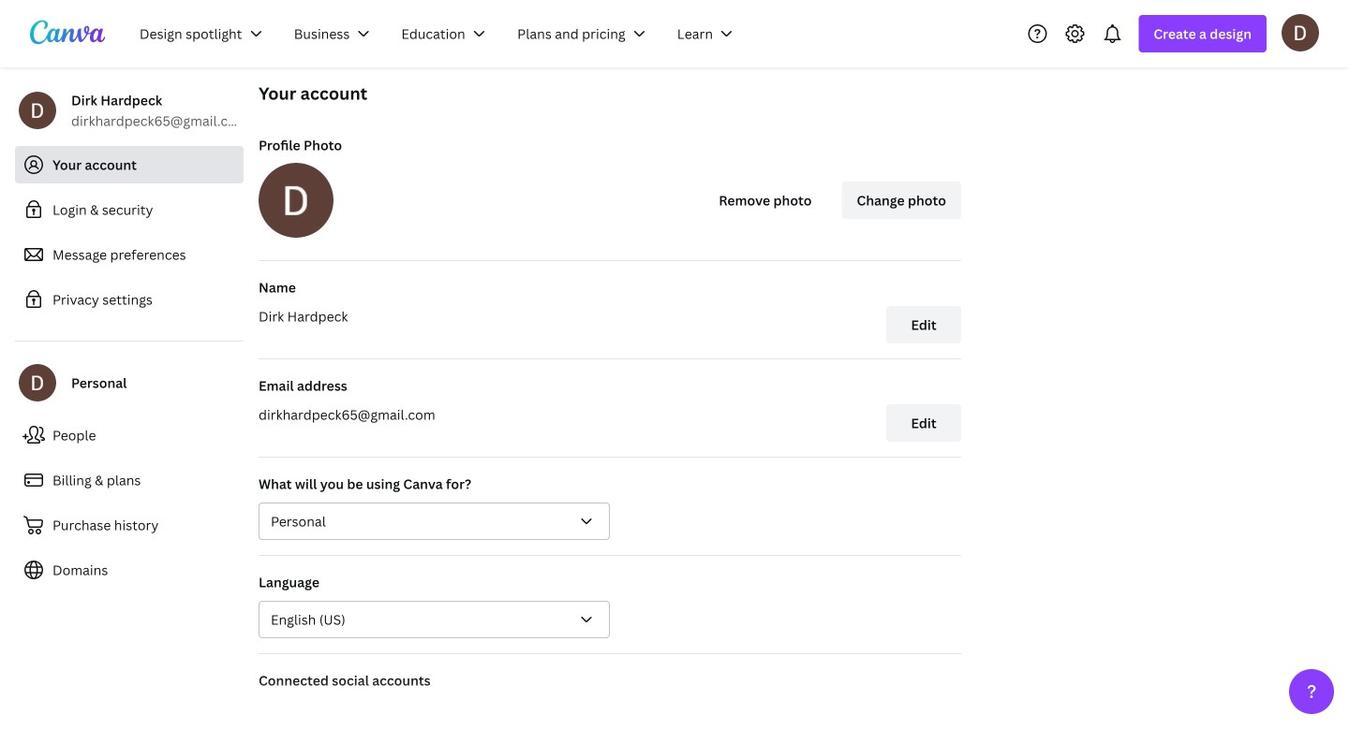 Task type: locate. For each thing, give the bounding box(es) containing it.
Language: English (US) button
[[259, 602, 610, 639]]

None button
[[259, 503, 610, 541]]



Task type: vqa. For each thing, say whether or not it's contained in the screenshot.
"Language: English (US)" button
yes



Task type: describe. For each thing, give the bounding box(es) containing it.
top level navigation element
[[127, 15, 753, 52]]

dirk hardpeck image
[[1282, 14, 1319, 51]]



